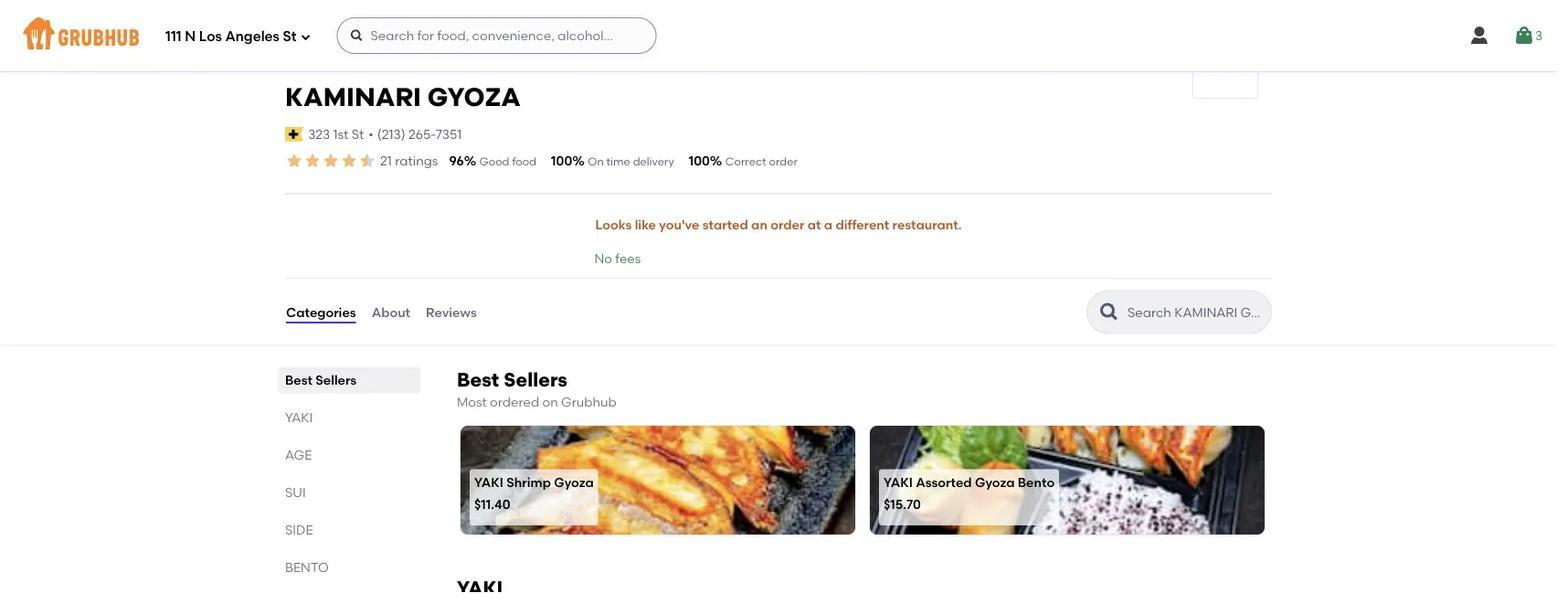 Task type: vqa. For each thing, say whether or not it's contained in the screenshot.


Task type: locate. For each thing, give the bounding box(es) containing it.
yaki inside yaki assorted gyoza bento $15.70
[[884, 475, 913, 490]]

0 horizontal spatial yaki
[[285, 410, 313, 426]]

svg image inside 3 button
[[1514, 25, 1536, 47]]

star icon image
[[285, 152, 304, 170], [304, 152, 322, 170], [322, 152, 340, 170], [340, 152, 358, 170], [358, 152, 377, 170], [358, 152, 377, 170]]

Search KAMINARI GYOZA search field
[[1126, 304, 1266, 321]]

bento
[[285, 560, 329, 576]]

sellers inside best sellers most ordered on grubhub
[[504, 368, 568, 391]]

100 for on time delivery
[[551, 153, 573, 169]]

gyoza left bento
[[975, 475, 1015, 490]]

1 vertical spatial st
[[352, 126, 364, 142]]

food
[[512, 155, 537, 168]]

100 left on
[[551, 153, 573, 169]]

like
[[635, 217, 656, 233]]

main navigation navigation
[[0, 0, 1558, 71]]

categories
[[286, 304, 356, 320]]

correct
[[726, 155, 767, 168]]

st inside button
[[352, 126, 364, 142]]

sellers up the on
[[504, 368, 568, 391]]

order inside button
[[771, 217, 805, 233]]

gyoza inside yaki shrimp gyoza $11.40
[[554, 475, 594, 490]]

svg image left 3 button
[[1469, 25, 1491, 47]]

gyoza inside yaki assorted gyoza bento $15.70
[[975, 475, 1015, 490]]

yaki assorted gyoza bento $15.70
[[884, 475, 1055, 512]]

looks like you've started an order at a different restaurant. button
[[595, 205, 963, 245]]

21 ratings
[[380, 153, 438, 169]]

1 vertical spatial order
[[771, 217, 805, 233]]

st left •
[[352, 126, 364, 142]]

yaki inside tab
[[285, 410, 313, 426]]

0 horizontal spatial 100
[[551, 153, 573, 169]]

side
[[285, 523, 313, 538]]

yaki up $15.70
[[884, 475, 913, 490]]

kaminari gyoza
[[285, 82, 521, 112]]

at
[[808, 217, 821, 233]]

0 horizontal spatial best
[[285, 373, 313, 388]]

yaki up age
[[285, 410, 313, 426]]

on
[[588, 155, 604, 168]]

svg image up kaminari
[[350, 28, 364, 43]]

ratings
[[395, 153, 438, 169]]

0 vertical spatial st
[[283, 28, 297, 45]]

7351
[[436, 126, 462, 142]]

best sellers tab
[[285, 371, 413, 390]]

1 horizontal spatial st
[[352, 126, 364, 142]]

best up most on the left of the page
[[457, 368, 499, 391]]

0 horizontal spatial svg image
[[300, 32, 311, 43]]

• (213) 265-7351
[[369, 126, 462, 142]]

$11.40
[[474, 496, 511, 512]]

323 1st st button
[[307, 124, 365, 144]]

n
[[185, 28, 196, 45]]

1 horizontal spatial yaki
[[474, 475, 504, 490]]

111 n los angeles st
[[165, 28, 297, 45]]

best up yaki tab
[[285, 373, 313, 388]]

reviews button
[[425, 279, 478, 345]]

order left the at on the top
[[771, 217, 805, 233]]

different
[[836, 217, 890, 233]]

yaki inside yaki shrimp gyoza $11.40
[[474, 475, 504, 490]]

st right angeles
[[283, 28, 297, 45]]

bento tab
[[285, 558, 413, 577]]

yaki
[[285, 410, 313, 426], [474, 475, 504, 490], [884, 475, 913, 490]]

1 100 from the left
[[551, 153, 573, 169]]

gyoza right shrimp
[[554, 475, 594, 490]]

best
[[457, 368, 499, 391], [285, 373, 313, 388]]

subscription pass image
[[285, 127, 304, 142]]

an
[[752, 217, 768, 233]]

svg image
[[1469, 25, 1491, 47], [350, 28, 364, 43]]

bento
[[1018, 475, 1055, 490]]

gyoza for shrimp
[[554, 475, 594, 490]]

1 horizontal spatial best
[[457, 368, 499, 391]]

1st
[[333, 126, 349, 142]]

265-
[[409, 126, 436, 142]]

1 horizontal spatial sellers
[[504, 368, 568, 391]]

100 right delivery
[[689, 153, 710, 169]]

1 horizontal spatial svg image
[[1514, 25, 1536, 47]]

sellers
[[504, 368, 568, 391], [316, 373, 357, 388]]

2 gyoza from the left
[[975, 475, 1015, 490]]

ordered
[[490, 394, 539, 410]]

st
[[283, 28, 297, 45], [352, 126, 364, 142]]

323 1st st
[[308, 126, 364, 142]]

sellers inside best sellers tab
[[316, 373, 357, 388]]

100
[[551, 153, 573, 169], [689, 153, 710, 169]]

gyoza
[[554, 475, 594, 490], [975, 475, 1015, 490]]

1 gyoza from the left
[[554, 475, 594, 490]]

best inside tab
[[285, 373, 313, 388]]

1 horizontal spatial 100
[[689, 153, 710, 169]]

1 horizontal spatial gyoza
[[975, 475, 1015, 490]]

order right the correct
[[769, 155, 798, 168]]

0 horizontal spatial st
[[283, 28, 297, 45]]

categories button
[[285, 279, 357, 345]]

0 horizontal spatial sellers
[[316, 373, 357, 388]]

looks
[[596, 217, 632, 233]]

order
[[769, 155, 798, 168], [771, 217, 805, 233]]

sellers up yaki tab
[[316, 373, 357, 388]]

2 100 from the left
[[689, 153, 710, 169]]

on
[[543, 394, 558, 410]]

(213) 265-7351 button
[[377, 125, 462, 144]]

best inside best sellers most ordered on grubhub
[[457, 368, 499, 391]]

sui tab
[[285, 483, 413, 502]]

1 horizontal spatial svg image
[[1469, 25, 1491, 47]]

2 horizontal spatial yaki
[[884, 475, 913, 490]]

svg image
[[1514, 25, 1536, 47], [300, 32, 311, 43]]

shrimp
[[507, 475, 551, 490]]

0 horizontal spatial gyoza
[[554, 475, 594, 490]]

los
[[199, 28, 222, 45]]

yaki up $11.40 at bottom left
[[474, 475, 504, 490]]

gyoza for assorted
[[975, 475, 1015, 490]]



Task type: describe. For each thing, give the bounding box(es) containing it.
best sellers most ordered on grubhub
[[457, 368, 617, 410]]

best sellers
[[285, 373, 357, 388]]

111
[[165, 28, 182, 45]]

angeles
[[225, 28, 280, 45]]

side tab
[[285, 521, 413, 540]]

3
[[1536, 28, 1543, 43]]

gyoza
[[428, 82, 521, 112]]

age
[[285, 448, 312, 463]]

good
[[480, 155, 510, 168]]

3 button
[[1514, 19, 1543, 52]]

started
[[703, 217, 748, 233]]

96
[[449, 153, 464, 169]]

$15.70
[[884, 496, 921, 512]]

delivery
[[633, 155, 674, 168]]

yaki for yaki
[[285, 410, 313, 426]]

sellers for best sellers
[[316, 373, 357, 388]]

no
[[595, 250, 613, 266]]

age tab
[[285, 446, 413, 465]]

Search for food, convenience, alcohol... search field
[[337, 17, 657, 54]]

yaki shrimp gyoza $11.40
[[474, 475, 594, 512]]

21
[[380, 153, 392, 169]]

no fees
[[595, 250, 641, 266]]

yaki for yaki assorted gyoza bento $15.70
[[884, 475, 913, 490]]

reviews
[[426, 304, 477, 320]]

st inside main navigation navigation
[[283, 28, 297, 45]]

fees
[[616, 250, 641, 266]]

best for best sellers most ordered on grubhub
[[457, 368, 499, 391]]

correct order
[[726, 155, 798, 168]]

grubhub
[[561, 394, 617, 410]]

sellers for best sellers most ordered on grubhub
[[504, 368, 568, 391]]

about
[[372, 304, 411, 320]]

yaki tab
[[285, 408, 413, 427]]

323
[[308, 126, 330, 142]]

on time delivery
[[588, 155, 674, 168]]

assorted
[[916, 475, 972, 490]]

most
[[457, 394, 487, 410]]

0 vertical spatial order
[[769, 155, 798, 168]]

time
[[607, 155, 631, 168]]

search icon image
[[1099, 301, 1121, 323]]

you've
[[659, 217, 700, 233]]

about button
[[371, 279, 411, 345]]

kaminari gyoza logo image
[[1194, 49, 1258, 83]]

best for best sellers
[[285, 373, 313, 388]]

sui
[[285, 485, 306, 501]]

good food
[[480, 155, 537, 168]]

looks like you've started an order at a different restaurant.
[[596, 217, 962, 233]]

•
[[369, 126, 374, 142]]

a
[[824, 217, 833, 233]]

kaminari
[[285, 82, 421, 112]]

0 horizontal spatial svg image
[[350, 28, 364, 43]]

100 for correct order
[[689, 153, 710, 169]]

restaurant.
[[893, 217, 962, 233]]

(213)
[[377, 126, 406, 142]]

yaki for yaki shrimp gyoza $11.40
[[474, 475, 504, 490]]



